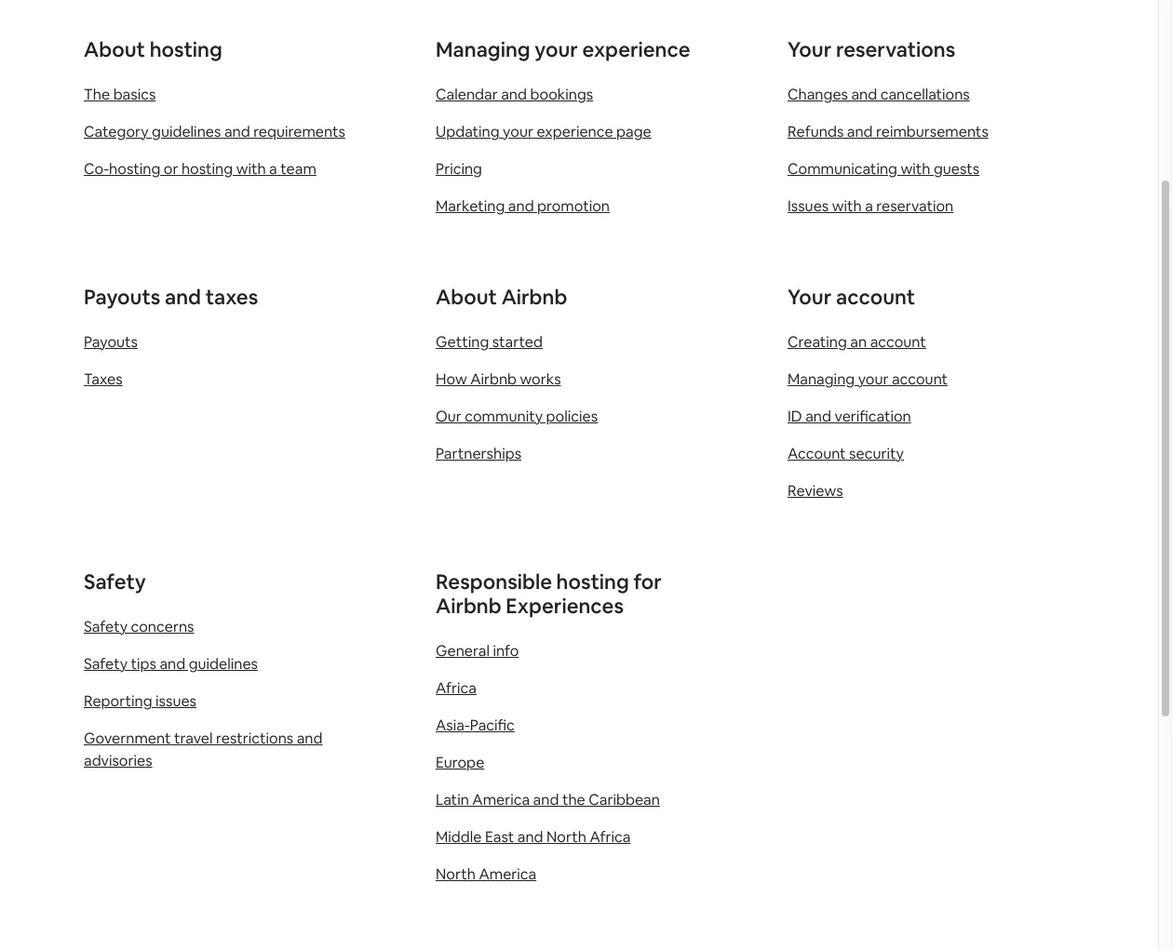 Task type: describe. For each thing, give the bounding box(es) containing it.
updating your experience page
[[436, 122, 652, 142]]

getting started
[[436, 332, 543, 352]]

our community policies
[[436, 407, 598, 426]]

with for issues with a reservation
[[832, 196, 862, 216]]

your for your reservations
[[788, 36, 832, 62]]

account
[[788, 444, 846, 464]]

category guidelines and requirements
[[84, 122, 345, 142]]

the basics link
[[84, 85, 156, 104]]

basics
[[113, 85, 156, 104]]

the basics
[[84, 85, 156, 104]]

info
[[493, 642, 519, 661]]

managing your account
[[788, 370, 948, 389]]

experience for managing your experience
[[582, 36, 690, 62]]

creating
[[788, 332, 847, 352]]

id and verification
[[788, 407, 911, 426]]

latin america and the caribbean link
[[436, 791, 660, 810]]

reporting issues
[[84, 692, 196, 711]]

promotion
[[537, 196, 610, 216]]

airbnb inside responsible hosting for airbnb experiences
[[436, 593, 502, 619]]

government
[[84, 729, 171, 749]]

and up communicating
[[847, 122, 873, 142]]

asia-pacific link
[[436, 716, 515, 736]]

guests
[[934, 159, 980, 179]]

about for about airbnb
[[436, 284, 497, 310]]

marketing and promotion
[[436, 196, 610, 216]]

verification
[[835, 407, 911, 426]]

getting started link
[[436, 332, 543, 352]]

communicating with guests link
[[788, 159, 980, 179]]

refunds
[[788, 122, 844, 142]]

experiences
[[506, 593, 624, 619]]

safety tips and guidelines link
[[84, 655, 258, 674]]

experience for updating your experience page
[[537, 122, 613, 142]]

hosting for responsible
[[556, 569, 629, 595]]

marketing and promotion link
[[436, 196, 610, 216]]

safety for safety concerns
[[84, 617, 128, 637]]

your for updating your experience page
[[503, 122, 533, 142]]

how airbnb works link
[[436, 370, 561, 389]]

cancellations
[[881, 85, 970, 104]]

creating an account
[[788, 332, 926, 352]]

reservations
[[836, 36, 956, 62]]

your account
[[788, 284, 915, 310]]

calendar
[[436, 85, 498, 104]]

asia-
[[436, 716, 470, 736]]

co-hosting or hosting with a team
[[84, 159, 316, 179]]

pricing
[[436, 159, 482, 179]]

or
[[164, 159, 178, 179]]

account security link
[[788, 444, 904, 464]]

and right id
[[806, 407, 831, 426]]

the
[[562, 791, 585, 810]]

account for your
[[892, 370, 948, 389]]

marketing
[[436, 196, 505, 216]]

general info
[[436, 642, 519, 661]]

1 horizontal spatial north
[[547, 828, 587, 847]]

calendar and bookings
[[436, 85, 593, 104]]

for
[[634, 569, 662, 595]]

north america link
[[436, 865, 537, 885]]

getting
[[436, 332, 489, 352]]

reimbursements
[[876, 122, 989, 142]]

and right east
[[518, 828, 543, 847]]

hosting right or
[[182, 159, 233, 179]]

how
[[436, 370, 467, 389]]

north america
[[436, 865, 537, 885]]

responsible
[[436, 569, 552, 595]]

reporting
[[84, 692, 152, 711]]

updating your experience page link
[[436, 122, 652, 142]]

our
[[436, 407, 462, 426]]

taxes
[[84, 370, 123, 389]]

issues with a reservation
[[788, 196, 954, 216]]

your reservations
[[788, 36, 956, 62]]

general
[[436, 642, 490, 661]]

east
[[485, 828, 514, 847]]

europe link
[[436, 753, 484, 773]]

issues with a reservation link
[[788, 196, 954, 216]]

taxes link
[[84, 370, 123, 389]]

security
[[849, 444, 904, 464]]

0 horizontal spatial north
[[436, 865, 476, 885]]

creating an account link
[[788, 332, 926, 352]]

hosting for co-
[[109, 159, 160, 179]]

managing your account link
[[788, 370, 948, 389]]

and right the calendar
[[501, 85, 527, 104]]

co-
[[84, 159, 109, 179]]

partnerships link
[[436, 444, 522, 464]]

category
[[84, 122, 149, 142]]

started
[[492, 332, 543, 352]]

and left taxes
[[165, 284, 201, 310]]

community
[[465, 407, 543, 426]]

page
[[616, 122, 652, 142]]

safety concerns
[[84, 617, 194, 637]]

latin america and the caribbean
[[436, 791, 660, 810]]

issues
[[788, 196, 829, 216]]



Task type: vqa. For each thing, say whether or not it's contained in the screenshot.
瑪格麗特
no



Task type: locate. For each thing, give the bounding box(es) containing it.
with up reservation
[[901, 159, 931, 179]]

a left team
[[269, 159, 277, 179]]

your up changes
[[788, 36, 832, 62]]

0 vertical spatial guidelines
[[152, 122, 221, 142]]

travel
[[174, 729, 213, 749]]

airbnb for about
[[502, 284, 567, 310]]

america
[[472, 791, 530, 810], [479, 865, 537, 885]]

1 horizontal spatial your
[[535, 36, 578, 62]]

a
[[269, 159, 277, 179], [865, 196, 873, 216]]

middle
[[436, 828, 482, 847]]

0 vertical spatial north
[[547, 828, 587, 847]]

managing for managing your experience
[[436, 36, 530, 62]]

managing up the calendar
[[436, 36, 530, 62]]

general info link
[[436, 642, 519, 661]]

0 vertical spatial your
[[535, 36, 578, 62]]

1 vertical spatial a
[[865, 196, 873, 216]]

payouts for payouts
[[84, 332, 138, 352]]

europe
[[436, 753, 484, 773]]

account right an
[[870, 332, 926, 352]]

responsible hosting for airbnb experiences
[[436, 569, 662, 619]]

with
[[236, 159, 266, 179], [901, 159, 931, 179], [832, 196, 862, 216]]

government travel restrictions and advisories
[[84, 729, 323, 771]]

1 horizontal spatial about
[[436, 284, 497, 310]]

1 vertical spatial managing
[[788, 370, 855, 389]]

2 horizontal spatial with
[[901, 159, 931, 179]]

1 vertical spatial payouts
[[84, 332, 138, 352]]

policies
[[546, 407, 598, 426]]

hosting left or
[[109, 159, 160, 179]]

africa up asia-
[[436, 679, 477, 698]]

1 vertical spatial your
[[788, 284, 832, 310]]

with left team
[[236, 159, 266, 179]]

communicating with guests
[[788, 159, 980, 179]]

restrictions
[[216, 729, 294, 749]]

about airbnb
[[436, 284, 567, 310]]

0 vertical spatial africa
[[436, 679, 477, 698]]

about up getting
[[436, 284, 497, 310]]

1 your from the top
[[788, 36, 832, 62]]

africa link
[[436, 679, 477, 698]]

1 vertical spatial america
[[479, 865, 537, 885]]

your up verification
[[858, 370, 889, 389]]

1 payouts from the top
[[84, 284, 160, 310]]

airbnb up started on the top
[[502, 284, 567, 310]]

your up the creating
[[788, 284, 832, 310]]

partnerships
[[436, 444, 522, 464]]

about up the basics link
[[84, 36, 145, 62]]

0 horizontal spatial your
[[503, 122, 533, 142]]

payouts
[[84, 284, 160, 310], [84, 332, 138, 352]]

co-hosting or hosting with a team link
[[84, 159, 316, 179]]

safety concerns link
[[84, 617, 194, 637]]

your for managing your account
[[858, 370, 889, 389]]

0 vertical spatial managing
[[436, 36, 530, 62]]

and right marketing
[[508, 196, 534, 216]]

your for managing your experience
[[535, 36, 578, 62]]

managing your experience
[[436, 36, 690, 62]]

2 vertical spatial airbnb
[[436, 593, 502, 619]]

and up refunds and reimbursements link
[[851, 85, 877, 104]]

and
[[501, 85, 527, 104], [851, 85, 877, 104], [224, 122, 250, 142], [847, 122, 873, 142], [508, 196, 534, 216], [165, 284, 201, 310], [806, 407, 831, 426], [160, 655, 186, 674], [297, 729, 323, 749], [533, 791, 559, 810], [518, 828, 543, 847]]

1 vertical spatial airbnb
[[470, 370, 517, 389]]

and right restrictions
[[297, 729, 323, 749]]

calendar and bookings link
[[436, 85, 593, 104]]

caribbean
[[589, 791, 660, 810]]

safety for safety
[[84, 569, 146, 595]]

guidelines up issues
[[189, 655, 258, 674]]

how airbnb works
[[436, 370, 561, 389]]

hosting up basics
[[150, 36, 222, 62]]

0 vertical spatial about
[[84, 36, 145, 62]]

asia-pacific
[[436, 716, 515, 736]]

and left the
[[533, 791, 559, 810]]

updating
[[436, 122, 500, 142]]

safety up safety concerns
[[84, 569, 146, 595]]

safety left "concerns"
[[84, 617, 128, 637]]

category guidelines and requirements link
[[84, 122, 345, 142]]

1 horizontal spatial africa
[[590, 828, 631, 847]]

0 horizontal spatial a
[[269, 159, 277, 179]]

airbnb
[[502, 284, 567, 310], [470, 370, 517, 389], [436, 593, 502, 619]]

1 safety from the top
[[84, 569, 146, 595]]

2 horizontal spatial your
[[858, 370, 889, 389]]

safety
[[84, 569, 146, 595], [84, 617, 128, 637], [84, 655, 128, 674]]

hosting
[[150, 36, 222, 62], [109, 159, 160, 179], [182, 159, 233, 179], [556, 569, 629, 595]]

issues
[[156, 692, 196, 711]]

your
[[788, 36, 832, 62], [788, 284, 832, 310]]

0 horizontal spatial africa
[[436, 679, 477, 698]]

airbnb up general
[[436, 593, 502, 619]]

airbnb down getting started link
[[470, 370, 517, 389]]

managing for managing your account
[[788, 370, 855, 389]]

a down the communicating with guests
[[865, 196, 873, 216]]

1 vertical spatial africa
[[590, 828, 631, 847]]

changes and cancellations
[[788, 85, 970, 104]]

our community policies link
[[436, 407, 598, 426]]

hosting for about
[[150, 36, 222, 62]]

works
[[520, 370, 561, 389]]

the
[[84, 85, 110, 104]]

managing down the creating
[[788, 370, 855, 389]]

0 vertical spatial airbnb
[[502, 284, 567, 310]]

about hosting
[[84, 36, 222, 62]]

middle east and north africa
[[436, 828, 631, 847]]

and inside government travel restrictions and advisories
[[297, 729, 323, 749]]

2 vertical spatial account
[[892, 370, 948, 389]]

north down middle
[[436, 865, 476, 885]]

changes
[[788, 85, 848, 104]]

3 safety from the top
[[84, 655, 128, 674]]

account up verification
[[892, 370, 948, 389]]

and right tips
[[160, 655, 186, 674]]

payouts for payouts and taxes
[[84, 284, 160, 310]]

0 vertical spatial a
[[269, 159, 277, 179]]

0 vertical spatial your
[[788, 36, 832, 62]]

changes and cancellations link
[[788, 85, 970, 104]]

with down communicating
[[832, 196, 862, 216]]

1 vertical spatial your
[[503, 122, 533, 142]]

and up "co-hosting or hosting with a team"
[[224, 122, 250, 142]]

0 vertical spatial safety
[[84, 569, 146, 595]]

about
[[84, 36, 145, 62], [436, 284, 497, 310]]

0 horizontal spatial about
[[84, 36, 145, 62]]

1 vertical spatial safety
[[84, 617, 128, 637]]

payouts link
[[84, 332, 138, 352]]

1 vertical spatial experience
[[537, 122, 613, 142]]

safety tips and guidelines
[[84, 655, 258, 674]]

payouts up the taxes "link"
[[84, 332, 138, 352]]

airbnb for how
[[470, 370, 517, 389]]

your up bookings
[[535, 36, 578, 62]]

2 vertical spatial safety
[[84, 655, 128, 674]]

1 vertical spatial north
[[436, 865, 476, 885]]

payouts up payouts link
[[84, 284, 160, 310]]

0 horizontal spatial managing
[[436, 36, 530, 62]]

tips
[[131, 655, 156, 674]]

managing
[[436, 36, 530, 62], [788, 370, 855, 389]]

experience down bookings
[[537, 122, 613, 142]]

2 vertical spatial your
[[858, 370, 889, 389]]

pricing link
[[436, 159, 482, 179]]

taxes
[[205, 284, 258, 310]]

latin
[[436, 791, 469, 810]]

account for an
[[870, 332, 926, 352]]

government travel restrictions and advisories link
[[84, 729, 323, 771]]

safety for safety tips and guidelines
[[84, 655, 128, 674]]

hosting left for
[[556, 569, 629, 595]]

africa
[[436, 679, 477, 698], [590, 828, 631, 847]]

america up east
[[472, 791, 530, 810]]

about for about hosting
[[84, 36, 145, 62]]

america down east
[[479, 865, 537, 885]]

africa down caribbean
[[590, 828, 631, 847]]

1 vertical spatial account
[[870, 332, 926, 352]]

payouts and taxes
[[84, 284, 258, 310]]

america for latin
[[472, 791, 530, 810]]

refunds and reimbursements
[[788, 122, 989, 142]]

safety left tips
[[84, 655, 128, 674]]

0 horizontal spatial with
[[236, 159, 266, 179]]

1 horizontal spatial a
[[865, 196, 873, 216]]

pacific
[[470, 716, 515, 736]]

reporting issues link
[[84, 692, 196, 711]]

guidelines
[[152, 122, 221, 142], [189, 655, 258, 674]]

team
[[280, 159, 316, 179]]

2 payouts from the top
[[84, 332, 138, 352]]

north down the
[[547, 828, 587, 847]]

0 vertical spatial account
[[836, 284, 915, 310]]

2 safety from the top
[[84, 617, 128, 637]]

account security
[[788, 444, 904, 464]]

0 vertical spatial america
[[472, 791, 530, 810]]

reviews
[[788, 481, 843, 501]]

1 horizontal spatial with
[[832, 196, 862, 216]]

your down calendar and bookings
[[503, 122, 533, 142]]

concerns
[[131, 617, 194, 637]]

0 vertical spatial experience
[[582, 36, 690, 62]]

america for north
[[479, 865, 537, 885]]

reservation
[[877, 196, 954, 216]]

experience up page
[[582, 36, 690, 62]]

advisories
[[84, 751, 152, 771]]

guidelines up co-hosting or hosting with a team link
[[152, 122, 221, 142]]

1 vertical spatial about
[[436, 284, 497, 310]]

1 horizontal spatial managing
[[788, 370, 855, 389]]

hosting inside responsible hosting for airbnb experiences
[[556, 569, 629, 595]]

2 your from the top
[[788, 284, 832, 310]]

your for your account
[[788, 284, 832, 310]]

with for communicating with guests
[[901, 159, 931, 179]]

0 vertical spatial payouts
[[84, 284, 160, 310]]

1 vertical spatial guidelines
[[189, 655, 258, 674]]

account up an
[[836, 284, 915, 310]]



